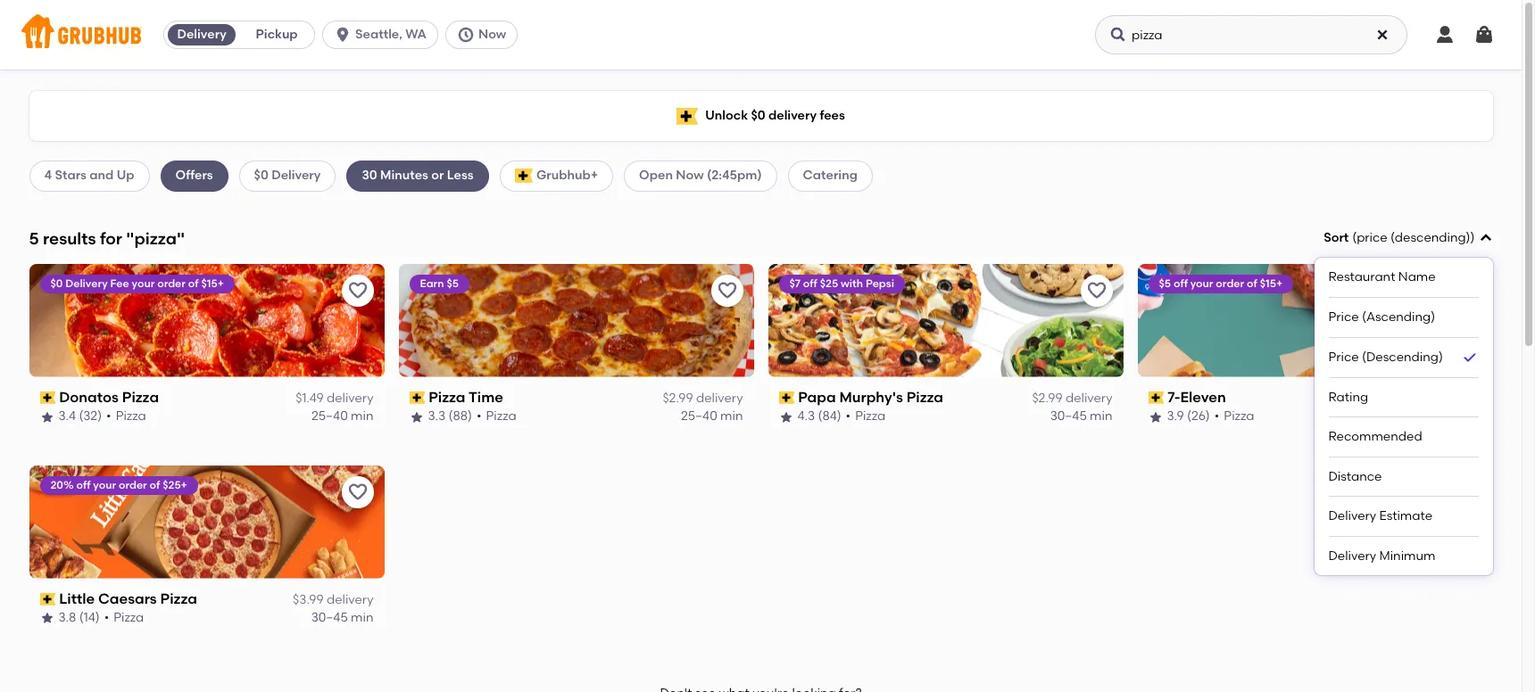 Task type: vqa. For each thing, say whether or not it's contained in the screenshot.


Task type: describe. For each thing, give the bounding box(es) containing it.
7-eleven link
[[1149, 388, 1483, 408]]

• pizza for donatos pizza
[[106, 409, 146, 424]]

order for 7-eleven
[[1216, 277, 1245, 290]]

3.8 (14)
[[58, 611, 100, 626]]

sort
[[1324, 230, 1349, 246]]

stars
[[55, 168, 87, 183]]

star icon image left '3.9'
[[1149, 410, 1163, 425]]

murphy's
[[840, 389, 903, 406]]

5 results for "pizza"
[[29, 228, 185, 249]]

catering
[[803, 168, 858, 183]]

30–45 min for $3.99 delivery
[[311, 611, 374, 626]]

delivery for papa murphy's pizza
[[1066, 391, 1113, 406]]

$3.99 delivery
[[293, 593, 374, 608]]

delivery button
[[164, 21, 239, 49]]

donatos pizza
[[59, 389, 159, 406]]

25–40 for donatos pizza
[[312, 409, 348, 424]]

save this restaurant button for little caesars pizza
[[342, 476, 374, 509]]

subscription pass image for pizza time
[[409, 392, 425, 405]]

1 horizontal spatial order
[[157, 277, 186, 290]]

(descending)
[[1391, 230, 1471, 246]]

pizza right donatos
[[122, 389, 159, 406]]

check icon image
[[1461, 349, 1479, 367]]

1 $5 from the left
[[447, 277, 459, 290]]

name
[[1399, 270, 1436, 285]]

min for donatos pizza
[[351, 409, 374, 424]]

$0 for $0 delivery
[[254, 168, 269, 183]]

or
[[432, 168, 444, 183]]

$0 for $0 delivery fee your order of $15+
[[50, 277, 63, 290]]

seattle, wa
[[355, 27, 427, 42]]

off for 7-
[[1174, 277, 1188, 290]]

(descending)
[[1363, 350, 1444, 365]]

$25+
[[163, 479, 187, 492]]

30–45 for $2.99 delivery
[[1051, 409, 1087, 424]]

seattle,
[[355, 27, 403, 42]]

(88)
[[449, 409, 472, 424]]

4
[[44, 168, 52, 183]]

donatos
[[59, 389, 119, 406]]

pizza time logo image
[[399, 264, 754, 377]]

delivery for delivery estimate
[[1329, 509, 1377, 524]]

unlock
[[705, 108, 748, 123]]

and
[[90, 168, 114, 183]]

price (descending) option
[[1329, 338, 1479, 378]]

2 $5 from the left
[[1159, 277, 1171, 290]]

your for $3.99 delivery
[[93, 479, 116, 492]]

delivery for delivery
[[177, 27, 227, 42]]

4 stars and up
[[44, 168, 134, 183]]

open now (2:45pm)
[[639, 168, 762, 183]]

off for $2.99
[[803, 277, 818, 290]]

price for price (ascending)
[[1329, 310, 1360, 325]]

min for papa murphy's pizza
[[1090, 409, 1113, 424]]

sort ( price (descending) )
[[1324, 230, 1475, 246]]

20% off your order of $25+
[[50, 479, 187, 492]]

grubhub plus flag logo image for unlock $0 delivery fees
[[677, 108, 698, 125]]

(ascending)
[[1363, 310, 1436, 325]]

$0 delivery
[[254, 168, 321, 183]]

list box containing restaurant name
[[1329, 258, 1479, 576]]

)
[[1471, 230, 1475, 246]]

20%
[[50, 479, 74, 492]]

fees
[[820, 108, 845, 123]]

seattle, wa button
[[322, 21, 446, 49]]

earn $5
[[420, 277, 459, 290]]

(14)
[[79, 611, 100, 626]]

unlock $0 delivery fees
[[705, 108, 845, 123]]

results
[[43, 228, 96, 249]]

1 horizontal spatial of
[[188, 277, 199, 290]]

pickup
[[256, 27, 298, 42]]

3.4 (32)
[[58, 409, 102, 424]]

(32)
[[79, 409, 102, 424]]

"pizza"
[[126, 228, 185, 249]]

$2.99 for papa murphy's pizza
[[1033, 391, 1063, 406]]

restaurant
[[1329, 270, 1396, 285]]

delivery for delivery minimum
[[1329, 549, 1377, 564]]

30
[[362, 168, 377, 183]]

save this restaurant image for donatos pizza
[[347, 280, 368, 302]]

eleven
[[1181, 389, 1227, 406]]

1 horizontal spatial now
[[676, 168, 704, 183]]

grubhub+
[[536, 168, 598, 183]]

less
[[447, 168, 474, 183]]

delivery for little caesars pizza
[[327, 593, 374, 608]]

$2.99 for pizza time
[[663, 391, 693, 406]]

• pizza for little caesars pizza
[[104, 611, 144, 626]]

save this restaurant button for donatos pizza
[[342, 275, 374, 307]]

7-
[[1168, 389, 1181, 406]]

time
[[469, 389, 504, 406]]

delivery for pizza time
[[696, 391, 743, 406]]

4.3 (84)
[[798, 409, 842, 424]]

3.3
[[428, 409, 446, 424]]

minutes
[[380, 168, 429, 183]]

$3.99
[[293, 593, 324, 608]]

• pizza for papa murphy's pizza
[[846, 409, 886, 424]]

price (descending)
[[1329, 350, 1444, 365]]

save this restaurant image for 7-eleven
[[1456, 280, 1477, 302]]

3.9 (26)
[[1167, 409, 1211, 424]]

pizza time
[[429, 389, 504, 406]]

none field containing sort
[[1315, 229, 1493, 576]]

$1.49 delivery
[[296, 391, 374, 406]]

minimum
[[1380, 549, 1436, 564]]

pizza right murphy's
[[907, 389, 944, 406]]

save this restaurant image for little caesars pizza
[[347, 482, 368, 503]]

$5 off your order of $15+
[[1159, 277, 1283, 290]]

(26)
[[1187, 409, 1211, 424]]

now button
[[446, 21, 525, 49]]

min for pizza time
[[721, 409, 743, 424]]

30–45 min for $2.99 delivery
[[1051, 409, 1113, 424]]

papa murphy's pizza
[[798, 389, 944, 406]]

papa murphy's pizza logo image
[[768, 264, 1124, 377]]

pizza down little caesars pizza
[[114, 611, 144, 626]]

earn
[[420, 277, 444, 290]]

• right (26)
[[1215, 409, 1220, 424]]

Search for food, convenience, alcohol... search field
[[1096, 15, 1408, 54]]

delivery minimum
[[1329, 549, 1436, 564]]



Task type: locate. For each thing, give the bounding box(es) containing it.
min left '3.9'
[[1090, 409, 1113, 424]]

estimate
[[1380, 509, 1433, 524]]

subscription pass image for 7-eleven
[[1149, 392, 1164, 405]]

0 horizontal spatial 30–45
[[311, 611, 348, 626]]

distance
[[1329, 469, 1383, 485]]

min down check icon on the bottom
[[1460, 409, 1483, 424]]

• right (32)
[[106, 409, 111, 424]]

$2.99 delivery for pizza time
[[663, 391, 743, 406]]

•
[[106, 409, 111, 424], [477, 409, 482, 424], [846, 409, 851, 424], [1215, 409, 1220, 424], [104, 611, 109, 626]]

30 minutes or less
[[362, 168, 474, 183]]

off
[[803, 277, 818, 290], [1174, 277, 1188, 290], [76, 479, 91, 492]]

off for $3.99
[[76, 479, 91, 492]]

• pizza for pizza time
[[477, 409, 517, 424]]

now
[[479, 27, 506, 42], [676, 168, 704, 183]]

0 horizontal spatial $0
[[50, 277, 63, 290]]

now right wa
[[479, 27, 506, 42]]

3.9
[[1167, 409, 1184, 424]]

2 25–40 from the left
[[681, 409, 718, 424]]

donatos pizza logo image
[[29, 264, 384, 377]]

star icon image for papa murphy's pizza
[[779, 410, 793, 425]]

pizza down donatos pizza
[[116, 409, 146, 424]]

25–40 min for pizza time
[[681, 409, 743, 424]]

2 horizontal spatial subscription pass image
[[779, 392, 795, 405]]

of for $3.99 delivery
[[150, 479, 160, 492]]

min for little caesars pizza
[[351, 611, 374, 626]]

price for price (descending)
[[1329, 350, 1360, 365]]

little caesars pizza
[[59, 591, 197, 608]]

2 horizontal spatial 30–45 min
[[1420, 409, 1483, 424]]

30–45 min for 7-eleven
[[1420, 409, 1483, 424]]

1 vertical spatial grubhub plus flag logo image
[[515, 169, 533, 183]]

with
[[841, 277, 863, 290]]

• right (14)
[[104, 611, 109, 626]]

wa
[[406, 27, 427, 42]]

2 subscription pass image from the left
[[409, 392, 425, 405]]

of
[[188, 277, 199, 290], [1247, 277, 1258, 290], [150, 479, 160, 492]]

3.8
[[58, 611, 76, 626]]

pickup button
[[239, 21, 314, 49]]

delivery inside delivery 'button'
[[177, 27, 227, 42]]

grubhub plus flag logo image left grubhub+
[[515, 169, 533, 183]]

star icon image left 4.3
[[779, 410, 793, 425]]

0 horizontal spatial $15+
[[201, 277, 224, 290]]

1 horizontal spatial $5
[[1159, 277, 1171, 290]]

0 horizontal spatial subscription pass image
[[40, 594, 56, 606]]

3.3 (88)
[[428, 409, 472, 424]]

0 horizontal spatial grubhub plus flag logo image
[[515, 169, 533, 183]]

0 vertical spatial subscription pass image
[[1149, 392, 1164, 405]]

up
[[117, 168, 134, 183]]

0 vertical spatial $0
[[751, 108, 766, 123]]

None field
[[1315, 229, 1493, 576]]

offers
[[175, 168, 213, 183]]

0 horizontal spatial $2.99 delivery
[[663, 391, 743, 406]]

save this restaurant button for pizza time
[[711, 275, 743, 307]]

star icon image for pizza time
[[409, 410, 424, 425]]

1 horizontal spatial $0
[[254, 168, 269, 183]]

delivery left pickup
[[177, 27, 227, 42]]

(
[[1353, 230, 1357, 246]]

25–40 for pizza time
[[681, 409, 718, 424]]

2 save this restaurant image from the left
[[1456, 280, 1477, 302]]

4.3
[[798, 409, 815, 424]]

star icon image
[[40, 410, 54, 425], [409, 410, 424, 425], [779, 410, 793, 425], [1149, 410, 1163, 425], [40, 612, 54, 626]]

0 horizontal spatial 25–40 min
[[312, 409, 374, 424]]

• pizza right (26)
[[1215, 409, 1255, 424]]

price up rating
[[1329, 350, 1360, 365]]

subscription pass image left the 7-
[[1149, 392, 1164, 405]]

$25
[[820, 277, 838, 290]]

30–45
[[1051, 409, 1087, 424], [1420, 409, 1457, 424], [311, 611, 348, 626]]

save this restaurant image right the name
[[1456, 280, 1477, 302]]

0 horizontal spatial your
[[93, 479, 116, 492]]

main navigation navigation
[[0, 0, 1522, 70]]

25–40
[[312, 409, 348, 424], [681, 409, 718, 424]]

• pizza down papa murphy's pizza
[[846, 409, 886, 424]]

1 subscription pass image from the left
[[40, 392, 56, 405]]

star icon image left 3.4
[[40, 410, 54, 425]]

price
[[1357, 230, 1388, 246]]

min down $1.49 delivery
[[351, 409, 374, 424]]

delivery down distance
[[1329, 509, 1377, 524]]

1 horizontal spatial 25–40
[[681, 409, 718, 424]]

5
[[29, 228, 39, 249]]

pizza down papa murphy's pizza
[[855, 409, 886, 424]]

for
[[100, 228, 122, 249]]

little caesars pizza logo image
[[29, 466, 384, 579]]

0 horizontal spatial subscription pass image
[[40, 392, 56, 405]]

subscription pass image for little caesars pizza
[[40, 594, 56, 606]]

1 horizontal spatial save this restaurant image
[[1456, 280, 1477, 302]]

• pizza down "caesars"
[[104, 611, 144, 626]]

$7
[[790, 277, 801, 290]]

pizza right "caesars"
[[160, 591, 197, 608]]

subscription pass image left little
[[40, 594, 56, 606]]

3 subscription pass image from the left
[[779, 392, 795, 405]]

25–40 min
[[312, 409, 374, 424], [681, 409, 743, 424]]

2 price from the top
[[1329, 350, 1360, 365]]

1 vertical spatial $0
[[254, 168, 269, 183]]

2 horizontal spatial off
[[1174, 277, 1188, 290]]

svg image
[[1474, 24, 1496, 46], [1376, 28, 1390, 42], [1479, 231, 1493, 246]]

• for donatos pizza
[[106, 409, 111, 424]]

min down $3.99 delivery
[[351, 611, 374, 626]]

2 $15+ from the left
[[1260, 277, 1283, 290]]

2 vertical spatial $0
[[50, 277, 63, 290]]

7-eleven
[[1168, 389, 1227, 406]]

rating
[[1329, 390, 1369, 405]]

save this restaurant button for papa murphy's pizza
[[1081, 275, 1113, 307]]

subscription pass image
[[1149, 392, 1164, 405], [40, 594, 56, 606]]

star icon image left 3.3
[[409, 410, 424, 425]]

save this restaurant image for $2.99 delivery
[[717, 280, 738, 302]]

$0 delivery fee your order of $15+
[[50, 277, 224, 290]]

1 horizontal spatial off
[[803, 277, 818, 290]]

$15+
[[201, 277, 224, 290], [1260, 277, 1283, 290]]

• for papa murphy's pizza
[[846, 409, 851, 424]]

1 25–40 from the left
[[312, 409, 348, 424]]

25–40 min for donatos pizza
[[312, 409, 374, 424]]

2 $2.99 from the left
[[1033, 391, 1063, 406]]

save this restaurant image for papa murphy's pizza
[[1086, 280, 1108, 302]]

1 $15+ from the left
[[201, 277, 224, 290]]

pizza up the 3.3 (88)
[[429, 389, 466, 406]]

save this restaurant image
[[717, 280, 738, 302], [1456, 280, 1477, 302]]

7-eleven logo image
[[1138, 264, 1493, 377]]

2 horizontal spatial of
[[1247, 277, 1258, 290]]

pizza right (26)
[[1224, 409, 1255, 424]]

$7 off $25 with pepsi
[[790, 277, 895, 290]]

price
[[1329, 310, 1360, 325], [1329, 350, 1360, 365]]

$2.99 delivery for papa murphy's pizza
[[1033, 391, 1113, 406]]

1 horizontal spatial $2.99
[[1033, 391, 1063, 406]]

$5
[[447, 277, 459, 290], [1159, 277, 1171, 290]]

save this restaurant image left $7
[[717, 280, 738, 302]]

2 25–40 min from the left
[[681, 409, 743, 424]]

delivery left 30
[[272, 168, 321, 183]]

• pizza down donatos pizza
[[106, 409, 146, 424]]

delivery
[[769, 108, 817, 123], [327, 391, 374, 406], [696, 391, 743, 406], [1066, 391, 1113, 406], [327, 593, 374, 608]]

subscription pass image left donatos
[[40, 392, 56, 405]]

subscription pass image left papa
[[779, 392, 795, 405]]

1 horizontal spatial subscription pass image
[[409, 392, 425, 405]]

delivery left fee
[[65, 277, 108, 290]]

$0 right offers
[[254, 168, 269, 183]]

0 horizontal spatial 25–40
[[312, 409, 348, 424]]

subscription pass image inside 7-eleven 'link'
[[1149, 392, 1164, 405]]

now inside button
[[479, 27, 506, 42]]

svg image inside now button
[[457, 26, 475, 44]]

• pizza down time
[[477, 409, 517, 424]]

pizza down time
[[486, 409, 517, 424]]

$0 right "unlock"
[[751, 108, 766, 123]]

delivery down "delivery estimate"
[[1329, 549, 1377, 564]]

1 horizontal spatial 30–45
[[1051, 409, 1087, 424]]

0 horizontal spatial order
[[119, 479, 147, 492]]

delivery for donatos pizza
[[327, 391, 374, 406]]

2 horizontal spatial 30–45
[[1420, 409, 1457, 424]]

1 horizontal spatial $15+
[[1260, 277, 1283, 290]]

0 vertical spatial now
[[479, 27, 506, 42]]

fee
[[110, 277, 129, 290]]

• right (88)
[[477, 409, 482, 424]]

caesars
[[98, 591, 157, 608]]

0 horizontal spatial now
[[479, 27, 506, 42]]

subscription pass image left pizza time
[[409, 392, 425, 405]]

0 horizontal spatial $2.99
[[663, 391, 693, 406]]

$1.49
[[296, 391, 324, 406]]

your
[[132, 277, 155, 290], [1191, 277, 1214, 290], [93, 479, 116, 492]]

restaurant name
[[1329, 270, 1436, 285]]

delivery estimate
[[1329, 509, 1433, 524]]

$0 down results
[[50, 277, 63, 290]]

now right open
[[676, 168, 704, 183]]

1 vertical spatial subscription pass image
[[40, 594, 56, 606]]

1 horizontal spatial $2.99 delivery
[[1033, 391, 1113, 406]]

3.4
[[58, 409, 76, 424]]

1 price from the top
[[1329, 310, 1360, 325]]

(2:45pm)
[[707, 168, 762, 183]]

min
[[351, 409, 374, 424], [721, 409, 743, 424], [1090, 409, 1113, 424], [1460, 409, 1483, 424], [351, 611, 374, 626]]

price (ascending)
[[1329, 310, 1436, 325]]

(84)
[[818, 409, 842, 424]]

2 horizontal spatial order
[[1216, 277, 1245, 290]]

svg image inside seattle, wa 'button'
[[334, 26, 352, 44]]

2 horizontal spatial $0
[[751, 108, 766, 123]]

grubhub plus flag logo image left "unlock"
[[677, 108, 698, 125]]

1 horizontal spatial 30–45 min
[[1051, 409, 1113, 424]]

open
[[639, 168, 673, 183]]

30–45 min
[[1051, 409, 1113, 424], [1420, 409, 1483, 424], [311, 611, 374, 626]]

2 $2.99 delivery from the left
[[1033, 391, 1113, 406]]

1 $2.99 delivery from the left
[[663, 391, 743, 406]]

$2.99
[[663, 391, 693, 406], [1033, 391, 1063, 406]]

order for $3.99 delivery
[[119, 479, 147, 492]]

svg image
[[1435, 24, 1456, 46], [334, 26, 352, 44], [457, 26, 475, 44], [1110, 26, 1128, 44]]

delivery
[[177, 27, 227, 42], [272, 168, 321, 183], [65, 277, 108, 290], [1329, 509, 1377, 524], [1329, 549, 1377, 564]]

star icon image left 3.8
[[40, 612, 54, 626]]

1 vertical spatial now
[[676, 168, 704, 183]]

2 horizontal spatial your
[[1191, 277, 1214, 290]]

star icon image for donatos pizza
[[40, 410, 54, 425]]

1 25–40 min from the left
[[312, 409, 374, 424]]

0 vertical spatial price
[[1329, 310, 1360, 325]]

30–45 for 7-eleven
[[1420, 409, 1457, 424]]

1 vertical spatial price
[[1329, 350, 1360, 365]]

subscription pass image for donatos pizza
[[40, 392, 56, 405]]

subscription pass image for papa murphy's pizza
[[779, 392, 795, 405]]

0 horizontal spatial of
[[150, 479, 160, 492]]

of for 7-eleven
[[1247, 277, 1258, 290]]

grubhub plus flag logo image
[[677, 108, 698, 125], [515, 169, 533, 183]]

price down the restaurant
[[1329, 310, 1360, 325]]

0 horizontal spatial $5
[[447, 277, 459, 290]]

little
[[59, 591, 95, 608]]

star icon image for little caesars pizza
[[40, 612, 54, 626]]

1 horizontal spatial grubhub plus flag logo image
[[677, 108, 698, 125]]

save this restaurant image inside button
[[717, 280, 738, 302]]

0 horizontal spatial 30–45 min
[[311, 611, 374, 626]]

save this restaurant image
[[347, 280, 368, 302], [1086, 280, 1108, 302], [347, 482, 368, 503]]

recommended
[[1329, 430, 1423, 445]]

papa
[[798, 389, 836, 406]]

• for pizza time
[[477, 409, 482, 424]]

1 $2.99 from the left
[[663, 391, 693, 406]]

grubhub plus flag logo image for grubhub+
[[515, 169, 533, 183]]

• for little caesars pizza
[[104, 611, 109, 626]]

1 horizontal spatial 25–40 min
[[681, 409, 743, 424]]

min left 4.3
[[721, 409, 743, 424]]

1 horizontal spatial your
[[132, 277, 155, 290]]

pepsi
[[866, 277, 895, 290]]

0 horizontal spatial save this restaurant image
[[717, 280, 738, 302]]

price inside option
[[1329, 350, 1360, 365]]

order
[[157, 277, 186, 290], [1216, 277, 1245, 290], [119, 479, 147, 492]]

1 save this restaurant image from the left
[[717, 280, 738, 302]]

• right (84)
[[846, 409, 851, 424]]

30–45 for $3.99 delivery
[[311, 611, 348, 626]]

your for 7-eleven
[[1191, 277, 1214, 290]]

list box
[[1329, 258, 1479, 576]]

subscription pass image
[[40, 392, 56, 405], [409, 392, 425, 405], [779, 392, 795, 405]]

0 vertical spatial grubhub plus flag logo image
[[677, 108, 698, 125]]

1 horizontal spatial subscription pass image
[[1149, 392, 1164, 405]]

0 horizontal spatial off
[[76, 479, 91, 492]]



